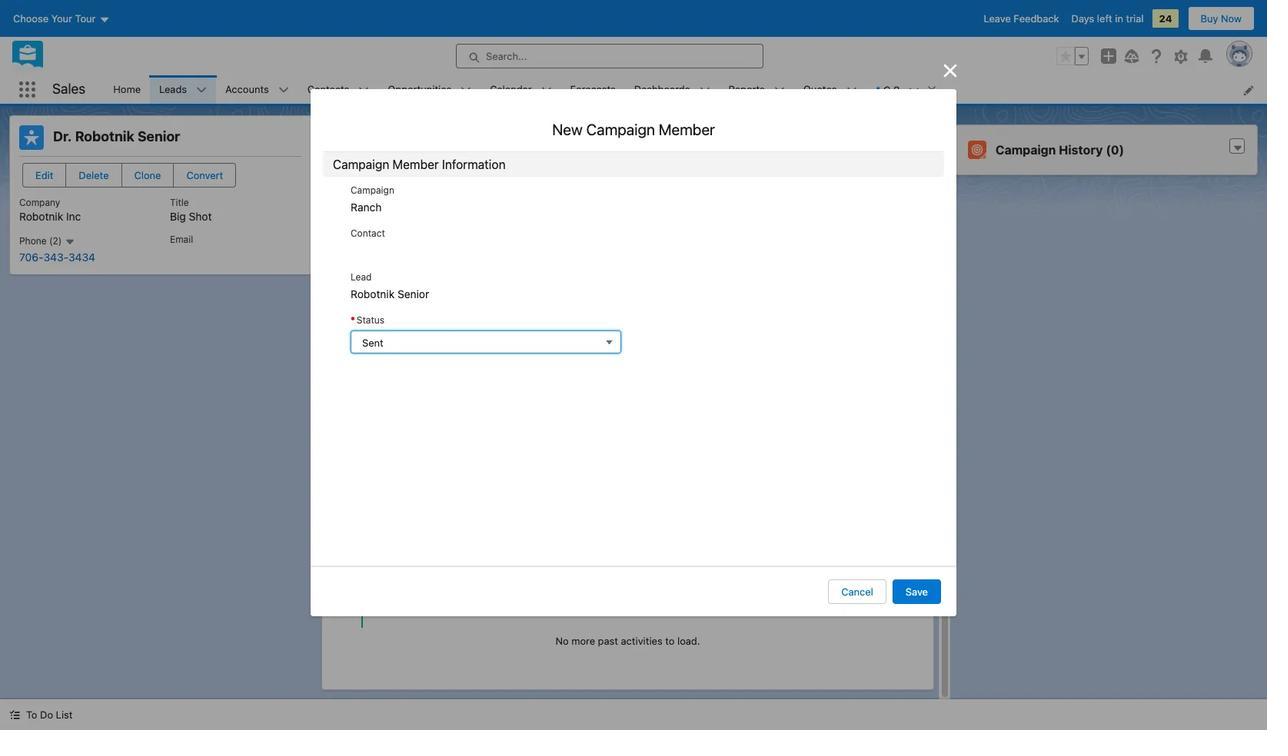 Task type: describe. For each thing, give the bounding box(es) containing it.
contacts link
[[298, 75, 359, 104]]

dr.
[[53, 128, 72, 145]]

reports link
[[720, 75, 774, 104]]

title
[[170, 197, 189, 208]]

search... button
[[456, 44, 764, 68]]

* c b
[[876, 83, 900, 96]]

leads link
[[150, 75, 196, 104]]

rating hot
[[338, 201, 365, 230]]

rating
[[338, 201, 365, 212]]

no
[[556, 635, 569, 648]]

campaign for campaign history (0)
[[996, 143, 1057, 157]]

robotnik for lead
[[351, 288, 395, 301]]

logged
[[405, 605, 438, 617]]

lead
[[351, 271, 372, 283]]

clone button
[[121, 163, 174, 188]]

dashboards link
[[625, 75, 700, 104]]

home link
[[104, 75, 150, 104]]

days left in trial
[[1072, 12, 1144, 25]]

* for *
[[351, 315, 355, 326]]

ranch
[[351, 201, 382, 214]]

save button
[[893, 580, 942, 605]]

text default image inside "to do list" button
[[9, 710, 20, 721]]

search...
[[486, 50, 527, 62]]

information
[[442, 157, 506, 171]]

to
[[26, 709, 37, 722]]

delete button
[[66, 163, 122, 188]]

more
[[572, 635, 595, 648]]

1 vertical spatial member
[[393, 157, 439, 171]]

dashboards
[[634, 83, 690, 95]]

accounts
[[225, 83, 269, 95]]

to do list
[[26, 709, 73, 722]]

forecasts link
[[561, 75, 625, 104]]

leads
[[159, 83, 187, 95]]

nurturing
[[407, 141, 455, 153]]

title big shot
[[170, 197, 212, 223]]

dr. robotnik senior
[[53, 128, 180, 145]]

quotes
[[804, 83, 837, 95]]

guidance
[[625, 172, 675, 185]]

call
[[449, 605, 464, 617]]

list
[[56, 709, 73, 722]]

0 vertical spatial member
[[659, 121, 715, 138]]

leads list item
[[150, 75, 216, 104]]

company
[[19, 197, 60, 208]]

sales
[[52, 81, 86, 97]]

list containing home
[[104, 75, 1268, 104]]

buy now
[[1201, 12, 1242, 25]]

days
[[1072, 12, 1095, 25]]

feedback
[[1014, 12, 1060, 25]]

opportunities
[[388, 83, 452, 95]]

•
[[413, 556, 418, 569]]

reports list item
[[720, 75, 794, 104]]

3434
[[69, 251, 95, 264]]

quotes link
[[794, 75, 847, 104]]

mark as current status
[[788, 142, 895, 154]]

past
[[598, 635, 618, 648]]

robotnik for dr.
[[75, 128, 134, 145]]

convert button
[[173, 163, 236, 188]]

home
[[113, 83, 141, 95]]

save
[[906, 586, 928, 599]]

reports
[[729, 83, 765, 95]]

b
[[893, 83, 900, 96]]

senior for lead robotnik senior
[[398, 288, 429, 301]]

month
[[882, 556, 914, 569]]

leave feedback
[[984, 12, 1060, 25]]

load.
[[678, 635, 700, 648]]

c
[[883, 83, 890, 96]]

email
[[170, 234, 193, 245]]

status inside button
[[865, 142, 895, 154]]

lead image
[[19, 125, 44, 150]]

quotes list item
[[794, 75, 867, 104]]

status : nurturing
[[368, 141, 455, 153]]

history
[[1059, 143, 1103, 157]]

buy now button
[[1188, 6, 1255, 31]]

campaign down forecasts link
[[587, 121, 655, 138]]

today
[[862, 588, 888, 599]]

accounts link
[[216, 75, 278, 104]]

robotnik for company
[[19, 210, 63, 223]]

trial
[[1127, 12, 1144, 25]]

senior for dr. robotnik senior
[[138, 128, 180, 145]]

edit button
[[22, 163, 66, 188]]

leave
[[984, 12, 1011, 25]]



Task type: vqa. For each thing, say whether or not it's contained in the screenshot.
Buy Now Button
yes



Task type: locate. For each thing, give the bounding box(es) containing it.
1 horizontal spatial edit
[[598, 173, 616, 185]]

opportunities list item
[[379, 75, 481, 104]]

0 horizontal spatial text default image
[[9, 710, 20, 721]]

status
[[368, 141, 401, 153], [865, 142, 895, 154], [357, 315, 385, 326]]

fields
[[357, 172, 388, 185]]

contacts list item
[[298, 75, 379, 104]]

2 horizontal spatial robotnik
[[351, 288, 395, 301]]

key
[[335, 172, 354, 185]]

sent
[[362, 337, 384, 349]]

1 horizontal spatial *
[[876, 83, 880, 96]]

new campaign member
[[552, 121, 715, 138]]

campaign history (0)
[[996, 143, 1125, 157]]

contact
[[351, 228, 385, 239]]

opportunities link
[[379, 75, 461, 104]]

0 horizontal spatial *
[[351, 315, 355, 326]]

1 vertical spatial *
[[351, 315, 355, 326]]

robotnik inside the lead robotnik senior
[[351, 288, 395, 301]]

0 horizontal spatial robotnik
[[19, 210, 63, 223]]

0 horizontal spatial member
[[393, 157, 439, 171]]

text default image right b
[[927, 84, 937, 95]]

left
[[1098, 12, 1113, 25]]

tab list
[[335, 334, 922, 364]]

robotnik inside company robotnik inc
[[19, 210, 63, 223]]

0 horizontal spatial edit
[[35, 169, 53, 182]]

this
[[858, 556, 880, 569]]

24
[[1160, 12, 1173, 25]]

343-
[[43, 251, 69, 264]]

member down the status : nurturing
[[393, 157, 439, 171]]

convert
[[187, 169, 223, 182]]

to do list button
[[0, 700, 82, 731]]

text default image
[[927, 84, 937, 95], [9, 710, 20, 721]]

in
[[1116, 12, 1124, 25]]

706-343-3434
[[19, 251, 95, 264]]

member
[[659, 121, 715, 138], [393, 157, 439, 171]]

robotnik
[[75, 128, 134, 145], [19, 210, 63, 223], [351, 288, 395, 301]]

* inside "list item"
[[876, 83, 880, 96]]

path options list box
[[368, 98, 922, 123]]

no more past activities to load.
[[556, 635, 700, 648]]

edit inside edit button
[[35, 169, 53, 182]]

this month
[[858, 556, 914, 569]]

november  •  2023
[[359, 556, 446, 569]]

as
[[814, 142, 824, 154]]

group
[[1057, 47, 1089, 65]]

1 horizontal spatial text default image
[[927, 84, 937, 95]]

* for * c b
[[876, 83, 880, 96]]

mark as current status button
[[762, 135, 922, 160]]

0 vertical spatial text default image
[[927, 84, 937, 95]]

text default image inside list
[[927, 84, 937, 95]]

robotnik down lead
[[351, 288, 395, 301]]

edit up company
[[35, 169, 53, 182]]

inverse image
[[942, 61, 960, 80]]

delete
[[79, 169, 109, 182]]

campaign for campaign ranch
[[351, 184, 395, 196]]

1 horizontal spatial senior
[[398, 288, 429, 301]]

*
[[876, 83, 880, 96], [351, 315, 355, 326]]

0 horizontal spatial senior
[[138, 128, 180, 145]]

a
[[440, 605, 446, 617]]

1 horizontal spatial robotnik
[[75, 128, 134, 145]]

november
[[359, 556, 410, 569]]

status up the fields
[[368, 141, 401, 153]]

new
[[552, 121, 583, 138]]

706-
[[19, 251, 43, 264]]

* down lead
[[351, 315, 355, 326]]

member down dashboards list item
[[659, 121, 715, 138]]

sent button
[[351, 331, 622, 354]]

buy
[[1201, 12, 1219, 25]]

senior inside the lead robotnik senior
[[398, 288, 429, 301]]

guidance for success
[[625, 172, 740, 185]]

edit left guidance
[[598, 173, 616, 185]]

hot
[[338, 217, 356, 230]]

cancel
[[842, 586, 874, 599]]

1 vertical spatial robotnik
[[19, 210, 63, 223]]

contacts
[[307, 83, 350, 95]]

leave feedback link
[[984, 12, 1060, 25]]

no more past activities to load. status
[[335, 634, 922, 649]]

success
[[696, 172, 740, 185]]

calendar link
[[481, 75, 541, 104]]

robotnik up delete
[[75, 128, 134, 145]]

1 vertical spatial senior
[[398, 288, 429, 301]]

mark
[[788, 142, 811, 154]]

campaign for campaign member information
[[333, 157, 389, 171]]

company robotnik inc
[[19, 197, 81, 223]]

do
[[40, 709, 53, 722]]

status right current
[[865, 142, 895, 154]]

0 vertical spatial senior
[[138, 128, 180, 145]]

you
[[385, 605, 403, 617]]

inc
[[66, 210, 81, 223]]

campaign left 'history'
[[996, 143, 1057, 157]]

1 vertical spatial text default image
[[9, 710, 20, 721]]

campaign up key fields
[[333, 157, 389, 171]]

shot
[[189, 210, 212, 223]]

to
[[666, 635, 675, 648]]

2023
[[420, 556, 446, 569]]

1 horizontal spatial member
[[659, 121, 715, 138]]

big
[[170, 210, 186, 223]]

status for status
[[357, 315, 385, 326]]

list item containing *
[[867, 75, 944, 104]]

lead robotnik senior
[[351, 271, 429, 301]]

current
[[827, 142, 863, 154]]

status up sent
[[357, 315, 385, 326]]

key fields
[[335, 172, 388, 185]]

calendar list item
[[481, 75, 561, 104]]

calendar
[[490, 83, 532, 95]]

0 vertical spatial robotnik
[[75, 128, 134, 145]]

forecasts
[[570, 83, 616, 95]]

list
[[104, 75, 1268, 104]]

for
[[678, 172, 693, 185]]

dashboards list item
[[625, 75, 720, 104]]

706-343-3434 link
[[19, 251, 95, 264]]

campaign member information
[[333, 157, 506, 171]]

accounts list item
[[216, 75, 298, 104]]

activities
[[621, 635, 663, 648]]

(0)
[[1106, 143, 1125, 157]]

* left "c"
[[876, 83, 880, 96]]

senior
[[138, 128, 180, 145], [398, 288, 429, 301]]

text default image left to
[[9, 710, 20, 721]]

clone
[[134, 169, 161, 182]]

list item
[[867, 75, 944, 104]]

campaign up ranch
[[351, 184, 395, 196]]

robotnik down company
[[19, 210, 63, 223]]

2 vertical spatial robotnik
[[351, 288, 395, 301]]

cancel button
[[829, 580, 887, 605]]

status for status : nurturing
[[368, 141, 401, 153]]

you logged a call
[[385, 605, 464, 617]]

0 vertical spatial *
[[876, 83, 880, 96]]



